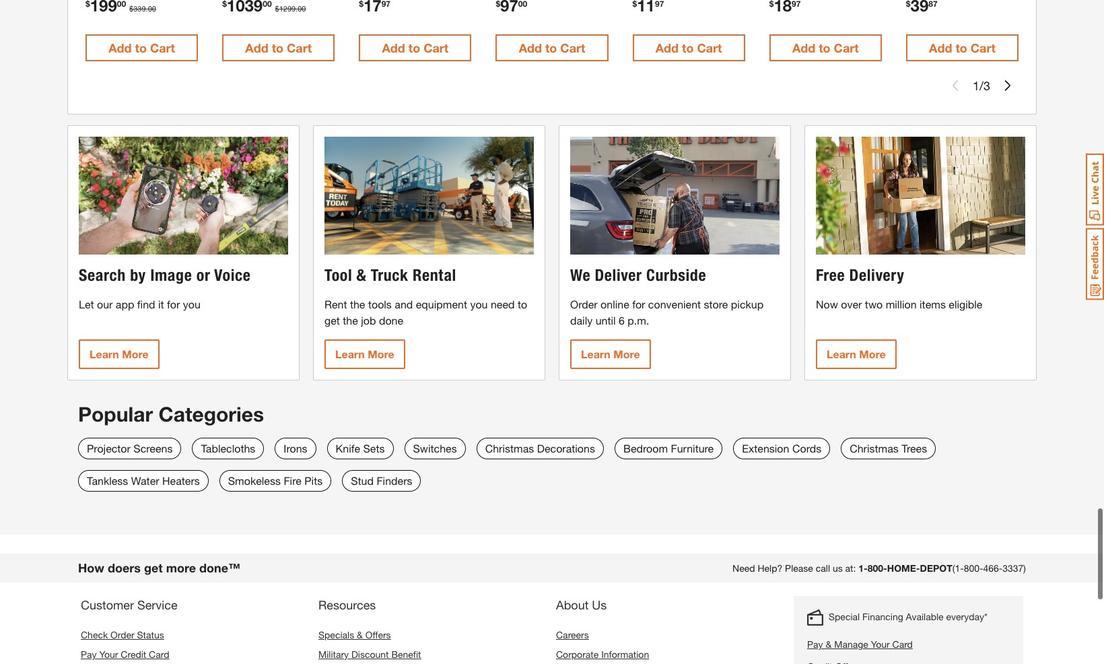 Task type: locate. For each thing, give the bounding box(es) containing it.
6 add to cart button from the left
[[770, 34, 882, 61]]

tankless water heaters link
[[78, 471, 209, 492]]

00 for $ 1299 . 00
[[298, 4, 306, 13]]

learn more down app
[[90, 348, 149, 360]]

about
[[556, 598, 589, 613]]

6 add from the left
[[793, 40, 816, 55]]

4 add to cart button from the left
[[496, 34, 609, 61]]

learn more link down job
[[325, 340, 405, 369]]

christmas left trees
[[850, 442, 899, 455]]

corporate
[[556, 649, 599, 660]]

learn more link for truck
[[325, 340, 405, 369]]

us
[[833, 563, 843, 574]]

1 horizontal spatial for
[[633, 298, 646, 311]]

0 horizontal spatial 00
[[148, 4, 156, 13]]

categories
[[159, 402, 264, 426]]

add
[[109, 40, 132, 55], [245, 40, 269, 55], [382, 40, 405, 55], [519, 40, 542, 55], [656, 40, 679, 55], [793, 40, 816, 55], [930, 40, 953, 55]]

by
[[130, 265, 146, 285]]

to
[[135, 40, 147, 55], [272, 40, 284, 55], [409, 40, 420, 55], [546, 40, 557, 55], [682, 40, 694, 55], [819, 40, 831, 55], [956, 40, 968, 55], [518, 298, 528, 311]]

pay left manage
[[808, 639, 824, 650]]

6 add to cart from the left
[[793, 40, 859, 55]]

rent the tools and equipment you need to get the job done
[[325, 298, 528, 327]]

information
[[602, 649, 650, 660]]

1 . from the left
[[146, 4, 148, 13]]

projector screens
[[87, 442, 173, 455]]

$ for 1299
[[275, 4, 279, 13]]

more for image
[[122, 348, 149, 360]]

0 horizontal spatial pay
[[81, 649, 97, 660]]

$ 339 . 00
[[129, 4, 156, 13]]

need
[[491, 298, 515, 311]]

1 learn more from the left
[[90, 348, 149, 360]]

more for curbside
[[614, 348, 640, 360]]

5 add to cart from the left
[[656, 40, 722, 55]]

1 horizontal spatial .
[[296, 4, 298, 13]]

status
[[137, 629, 164, 641]]

benefit
[[392, 649, 421, 660]]

app
[[116, 298, 134, 311]]

learn more link down until at the right top of the page
[[571, 340, 651, 369]]

curbside
[[647, 265, 707, 285]]

2 00 from the left
[[298, 4, 306, 13]]

2 for from the left
[[633, 298, 646, 311]]

1 christmas from the left
[[485, 442, 534, 455]]

get down "rent"
[[325, 314, 340, 327]]

3 add to cart from the left
[[382, 40, 449, 55]]

2 add to cart button from the left
[[222, 34, 335, 61]]

more down let our app find it for you
[[122, 348, 149, 360]]

done
[[379, 314, 404, 327]]

for up p.m.
[[633, 298, 646, 311]]

1 for from the left
[[167, 298, 180, 311]]

4 add to cart from the left
[[519, 40, 586, 55]]

1 horizontal spatial order
[[571, 298, 598, 311]]

depot
[[921, 563, 953, 574]]

1 learn more link from the left
[[79, 340, 159, 369]]

items
[[920, 298, 946, 311]]

eligible
[[949, 298, 983, 311]]

learn more down until at the right top of the page
[[581, 348, 640, 360]]

add to cart button
[[86, 34, 198, 61], [222, 34, 335, 61], [359, 34, 472, 61], [496, 34, 609, 61], [633, 34, 746, 61], [770, 34, 882, 61], [907, 34, 1019, 61]]

7 add from the left
[[930, 40, 953, 55]]

7 add to cart from the left
[[930, 40, 996, 55]]

add to cart for 6th add to cart button from the left
[[793, 40, 859, 55]]

doers
[[108, 561, 141, 576]]

delivery
[[850, 265, 905, 285]]

popular
[[78, 402, 153, 426]]

2 . from the left
[[296, 4, 298, 13]]

more down "6"
[[614, 348, 640, 360]]

you inside the rent the tools and equipment you need to get the job done
[[470, 298, 488, 311]]

pay & manage your card
[[808, 639, 913, 650]]

learn down our
[[90, 348, 119, 360]]

2 cart from the left
[[287, 40, 312, 55]]

your down financing
[[871, 639, 890, 650]]

military
[[319, 649, 349, 660]]

2 learn more from the left
[[335, 348, 395, 360]]

$ for 339
[[129, 4, 134, 13]]

800- right at:
[[868, 563, 888, 574]]

2 learn more link from the left
[[325, 340, 405, 369]]

pay down check
[[81, 649, 97, 660]]

learn for curbside
[[581, 348, 611, 360]]

military discount benefit
[[319, 649, 421, 660]]

our
[[97, 298, 113, 311]]

0 vertical spatial the
[[350, 298, 365, 311]]

7 cart from the left
[[971, 40, 996, 55]]

& left manage
[[826, 639, 832, 650]]

learn down job
[[335, 348, 365, 360]]

your down check order status
[[99, 649, 118, 660]]

add to cart
[[109, 40, 175, 55], [245, 40, 312, 55], [382, 40, 449, 55], [519, 40, 586, 55], [656, 40, 722, 55], [793, 40, 859, 55], [930, 40, 996, 55]]

the left job
[[343, 314, 358, 327]]

3 add to cart button from the left
[[359, 34, 472, 61]]

pay & manage your card link
[[808, 638, 988, 652]]

& left offers
[[357, 629, 363, 641]]

2 add to cart from the left
[[245, 40, 312, 55]]

6
[[619, 314, 625, 327]]

& for tool
[[357, 265, 367, 285]]

1-
[[859, 563, 868, 574]]

water
[[131, 475, 159, 487]]

2 more from the left
[[368, 348, 395, 360]]

0 vertical spatial order
[[571, 298, 598, 311]]

2 $ from the left
[[275, 4, 279, 13]]

bedroom furniture
[[624, 442, 714, 455]]

switches link
[[405, 438, 466, 460]]

800-
[[868, 563, 888, 574], [964, 563, 984, 574]]

1 add to cart button from the left
[[86, 34, 198, 61]]

2 christmas from the left
[[850, 442, 899, 455]]

order online for convenient store pickup daily until 6 p.m.
[[571, 298, 764, 327]]

about us
[[556, 598, 607, 613]]

learn more for image
[[90, 348, 149, 360]]

add to cart for first add to cart button from right
[[930, 40, 996, 55]]

1 vertical spatial order
[[111, 629, 134, 641]]

1 add from the left
[[109, 40, 132, 55]]

00 right 1299
[[298, 4, 306, 13]]

how doers get more done™
[[78, 561, 240, 576]]

now
[[816, 298, 839, 311]]

4 cart from the left
[[561, 40, 586, 55]]

1 cart from the left
[[150, 40, 175, 55]]

order inside the 'order online for convenient store pickup daily until 6 p.m.'
[[571, 298, 598, 311]]

1 more from the left
[[122, 348, 149, 360]]

1 horizontal spatial you
[[470, 298, 488, 311]]

order up the daily
[[571, 298, 598, 311]]

christmas
[[485, 442, 534, 455], [850, 442, 899, 455]]

1 you from the left
[[183, 298, 201, 311]]

1 00 from the left
[[148, 4, 156, 13]]

you left need
[[470, 298, 488, 311]]

learn more down over
[[827, 348, 886, 360]]

and
[[395, 298, 413, 311]]

1 horizontal spatial $
[[275, 4, 279, 13]]

0 horizontal spatial .
[[146, 4, 148, 13]]

0 vertical spatial get
[[325, 314, 340, 327]]

pay your credit card
[[81, 649, 169, 660]]

1 horizontal spatial 00
[[298, 4, 306, 13]]

00
[[148, 4, 156, 13], [298, 4, 306, 13]]

00 right 339
[[148, 4, 156, 13]]

pay inside pay & manage your card link
[[808, 639, 824, 650]]

order
[[571, 298, 598, 311], [111, 629, 134, 641]]

more for truck
[[368, 348, 395, 360]]

.
[[146, 4, 148, 13], [296, 4, 298, 13]]

learn more link down app
[[79, 340, 159, 369]]

please
[[786, 563, 814, 574]]

1 horizontal spatial get
[[325, 314, 340, 327]]

knife
[[336, 442, 360, 455]]

tool & truck rental image
[[325, 137, 534, 255]]

tool & truck rental
[[325, 265, 457, 285]]

& inside pay & manage your card link
[[826, 639, 832, 650]]

& right tool
[[357, 265, 367, 285]]

or
[[197, 265, 211, 285]]

1 add to cart from the left
[[109, 40, 175, 55]]

how
[[78, 561, 104, 576]]

800- right the depot
[[964, 563, 984, 574]]

1 learn from the left
[[90, 348, 119, 360]]

6 cart from the left
[[834, 40, 859, 55]]

add to cart for 7th add to cart button from the right
[[109, 40, 175, 55]]

1 vertical spatial get
[[144, 561, 163, 576]]

learn more
[[90, 348, 149, 360], [335, 348, 395, 360], [581, 348, 640, 360], [827, 348, 886, 360]]

p.m.
[[628, 314, 650, 327]]

bedroom
[[624, 442, 668, 455]]

learn more down job
[[335, 348, 395, 360]]

pickup
[[731, 298, 764, 311]]

tankless water heaters
[[87, 475, 200, 487]]

4 add from the left
[[519, 40, 542, 55]]

3 learn from the left
[[581, 348, 611, 360]]

learn more link down over
[[816, 340, 897, 369]]

financing
[[863, 611, 904, 623]]

& for pay
[[826, 639, 832, 650]]

learn down over
[[827, 348, 857, 360]]

get inside the rent the tools and equipment you need to get the job done
[[325, 314, 340, 327]]

$
[[129, 4, 134, 13], [275, 4, 279, 13]]

learn
[[90, 348, 119, 360], [335, 348, 365, 360], [581, 348, 611, 360], [827, 348, 857, 360]]

00 for $ 339 . 00
[[148, 4, 156, 13]]

1 $ from the left
[[129, 4, 134, 13]]

2 you from the left
[[470, 298, 488, 311]]

christmas left decorations
[[485, 442, 534, 455]]

3 cart from the left
[[424, 40, 449, 55]]

for
[[167, 298, 180, 311], [633, 298, 646, 311]]

3 learn more from the left
[[581, 348, 640, 360]]

learn down until at the right top of the page
[[581, 348, 611, 360]]

free delivery image
[[816, 137, 1026, 255]]

you right "it"
[[183, 298, 201, 311]]

more down done
[[368, 348, 395, 360]]

card
[[893, 639, 913, 650], [149, 649, 169, 660]]

add to cart for sixth add to cart button from right
[[245, 40, 312, 55]]

7 add to cart button from the left
[[907, 34, 1019, 61]]

0 horizontal spatial you
[[183, 298, 201, 311]]

card down the status
[[149, 649, 169, 660]]

0 horizontal spatial christmas
[[485, 442, 534, 455]]

card down special financing available everyday*
[[893, 639, 913, 650]]

3
[[984, 78, 991, 93]]

1 horizontal spatial pay
[[808, 639, 824, 650]]

projector screens link
[[78, 438, 181, 460]]

1 / 3
[[973, 78, 991, 93]]

search by image or voice image
[[79, 137, 288, 255]]

2 learn from the left
[[335, 348, 365, 360]]

we deliver curbside
[[571, 265, 707, 285]]

more down two
[[860, 348, 886, 360]]

for right "it"
[[167, 298, 180, 311]]

1 horizontal spatial christmas
[[850, 442, 899, 455]]

3 more from the left
[[614, 348, 640, 360]]

get left more
[[144, 561, 163, 576]]

0 horizontal spatial for
[[167, 298, 180, 311]]

1 horizontal spatial 800-
[[964, 563, 984, 574]]

order up pay your credit card link
[[111, 629, 134, 641]]

0 horizontal spatial get
[[144, 561, 163, 576]]

3 learn more link from the left
[[571, 340, 651, 369]]

more
[[166, 561, 196, 576]]

fire
[[284, 475, 302, 487]]

let our app find it for you
[[79, 298, 201, 311]]

3 add from the left
[[382, 40, 405, 55]]

0 horizontal spatial 800-
[[868, 563, 888, 574]]

daily
[[571, 314, 593, 327]]

add to cart for fourth add to cart button from the left
[[519, 40, 586, 55]]

discount
[[352, 649, 389, 660]]

0 horizontal spatial $
[[129, 4, 134, 13]]

1 horizontal spatial card
[[893, 639, 913, 650]]

irons
[[284, 442, 308, 455]]

the up job
[[350, 298, 365, 311]]

voice
[[214, 265, 251, 285]]

job
[[361, 314, 376, 327]]

this is the first slide image
[[950, 80, 961, 91]]

the
[[350, 298, 365, 311], [343, 314, 358, 327]]



Task type: vqa. For each thing, say whether or not it's contained in the screenshot.
Bedroom Furniture link
yes



Task type: describe. For each thing, give the bounding box(es) containing it.
done™
[[199, 561, 240, 576]]

careers link
[[556, 629, 589, 641]]

we deliver curbside image
[[571, 137, 780, 255]]

furniture
[[671, 442, 714, 455]]

switches
[[413, 442, 457, 455]]

rental
[[413, 265, 457, 285]]

home-
[[888, 563, 921, 574]]

specials & offers
[[319, 629, 391, 641]]

us
[[592, 598, 607, 613]]

projector
[[87, 442, 131, 455]]

let
[[79, 298, 94, 311]]

0 horizontal spatial your
[[99, 649, 118, 660]]

help?
[[758, 563, 783, 574]]

/
[[980, 78, 984, 93]]

sets
[[363, 442, 385, 455]]

convenient
[[649, 298, 701, 311]]

0 horizontal spatial order
[[111, 629, 134, 641]]

customer
[[81, 598, 134, 613]]

search by image or voice
[[79, 265, 251, 285]]

. for 339
[[146, 4, 148, 13]]

to inside the rent the tools and equipment you need to get the job done
[[518, 298, 528, 311]]

stud finders link
[[342, 471, 421, 492]]

it
[[158, 298, 164, 311]]

2 add from the left
[[245, 40, 269, 55]]

2 800- from the left
[[964, 563, 984, 574]]

1 800- from the left
[[868, 563, 888, 574]]

bedroom furniture link
[[615, 438, 723, 460]]

christmas for christmas trees
[[850, 442, 899, 455]]

pay your credit card link
[[81, 649, 169, 660]]

pay for pay & manage your card
[[808, 639, 824, 650]]

until
[[596, 314, 616, 327]]

careers
[[556, 629, 589, 641]]

at:
[[846, 563, 856, 574]]

1 horizontal spatial your
[[871, 639, 890, 650]]

equipment
[[416, 298, 467, 311]]

4 learn from the left
[[827, 348, 857, 360]]

learn more link for curbside
[[571, 340, 651, 369]]

learn for image
[[90, 348, 119, 360]]

special
[[829, 611, 860, 623]]

5 cart from the left
[[698, 40, 722, 55]]

4 more from the left
[[860, 348, 886, 360]]

4 learn more from the left
[[827, 348, 886, 360]]

christmas for christmas decorations
[[485, 442, 534, 455]]

smokeless fire pits
[[228, 475, 323, 487]]

christmas trees
[[850, 442, 928, 455]]

1 vertical spatial the
[[343, 314, 358, 327]]

trees
[[902, 442, 928, 455]]

5 add from the left
[[656, 40, 679, 55]]

4 learn more link from the left
[[816, 340, 897, 369]]

christmas decorations
[[485, 442, 595, 455]]

smokeless
[[228, 475, 281, 487]]

$ 1299 . 00
[[275, 4, 306, 13]]

search
[[79, 265, 126, 285]]

heaters
[[162, 475, 200, 487]]

stud finders
[[351, 475, 413, 487]]

corporate information
[[556, 649, 650, 660]]

1299
[[279, 4, 296, 13]]

rent
[[325, 298, 347, 311]]

we
[[571, 265, 591, 285]]

credit
[[121, 649, 146, 660]]

military discount benefit link
[[319, 649, 421, 660]]

specials & offers link
[[319, 629, 391, 641]]

million
[[886, 298, 917, 311]]

add to cart for 5th add to cart button from the right
[[382, 40, 449, 55]]

pits
[[305, 475, 323, 487]]

irons link
[[275, 438, 316, 460]]

live chat image
[[1087, 154, 1105, 226]]

truck
[[371, 265, 409, 285]]

learn more for curbside
[[581, 348, 640, 360]]

now over two million items eligible
[[816, 298, 983, 311]]

learn for truck
[[335, 348, 365, 360]]

check
[[81, 629, 108, 641]]

find
[[137, 298, 155, 311]]

call
[[816, 563, 831, 574]]

pay for pay your credit card
[[81, 649, 97, 660]]

next slide image
[[1003, 80, 1014, 91]]

christmas trees link
[[841, 438, 936, 460]]

. for 1299
[[296, 4, 298, 13]]

466-
[[984, 563, 1003, 574]]

specials
[[319, 629, 354, 641]]

over
[[842, 298, 863, 311]]

add to cart for 5th add to cart button from the left
[[656, 40, 722, 55]]

0 horizontal spatial card
[[149, 649, 169, 660]]

extension cords
[[742, 442, 822, 455]]

for inside the 'order online for convenient store pickup daily until 6 p.m.'
[[633, 298, 646, 311]]

feedback link image
[[1087, 228, 1105, 300]]

3337)
[[1003, 563, 1027, 574]]

free delivery
[[816, 265, 905, 285]]

service
[[137, 598, 178, 613]]

available
[[906, 611, 944, 623]]

cords
[[793, 442, 822, 455]]

5 add to cart button from the left
[[633, 34, 746, 61]]

deliver
[[595, 265, 642, 285]]

1
[[973, 78, 980, 93]]

learn more for truck
[[335, 348, 395, 360]]

extension
[[742, 442, 790, 455]]

tool
[[325, 265, 352, 285]]

learn more link for image
[[79, 340, 159, 369]]

stud
[[351, 475, 374, 487]]

tankless
[[87, 475, 128, 487]]

knife sets
[[336, 442, 385, 455]]

tablecloths link
[[192, 438, 264, 460]]

tablecloths
[[201, 442, 256, 455]]

store
[[704, 298, 728, 311]]

smokeless fire pits link
[[219, 471, 332, 492]]

decorations
[[537, 442, 595, 455]]

& for specials
[[357, 629, 363, 641]]

resources
[[319, 598, 376, 613]]



